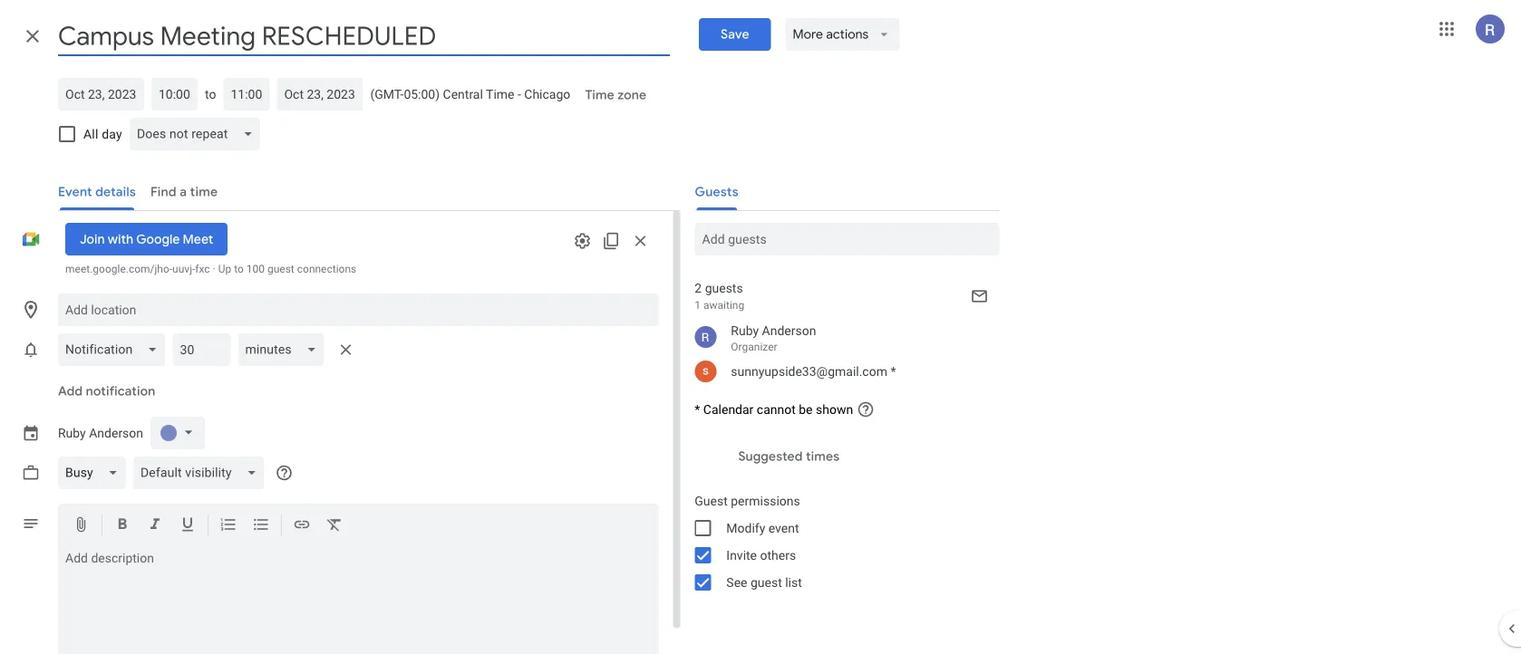 Task type: locate. For each thing, give the bounding box(es) containing it.
be
[[799, 402, 813, 417]]

1 horizontal spatial ruby
[[731, 323, 759, 338]]

0 horizontal spatial anderson
[[89, 426, 143, 441]]

guest right 100
[[268, 263, 295, 276]]

0 vertical spatial ruby
[[731, 323, 759, 338]]

05:00)
[[404, 87, 440, 102]]

group
[[681, 488, 1000, 597]]

1
[[695, 299, 701, 312]]

0 horizontal spatial *
[[695, 402, 701, 417]]

all day
[[83, 127, 122, 141]]

anderson up organizer
[[762, 323, 817, 338]]

time left zone
[[585, 87, 615, 103]]

30 minutes before element
[[58, 330, 361, 370]]

ruby for ruby anderson organizer
[[731, 323, 759, 338]]

add
[[58, 384, 83, 400]]

guests
[[705, 281, 743, 296]]

ruby inside ruby anderson organizer
[[731, 323, 759, 338]]

ruby anderson, organizer tree item
[[681, 319, 1000, 357]]

join with google meet link
[[65, 223, 228, 256]]

* down ruby anderson, organizer tree item
[[891, 364, 896, 379]]

zone
[[618, 87, 647, 103]]

Title text field
[[58, 16, 670, 56]]

ruby up organizer
[[731, 323, 759, 338]]

0 vertical spatial anderson
[[762, 323, 817, 338]]

others
[[760, 548, 796, 563]]

ruby
[[731, 323, 759, 338], [58, 426, 86, 441]]

add notification
[[58, 384, 155, 400]]

sunnyupside33@gmail.com tree item
[[681, 357, 1000, 386]]

*
[[891, 364, 896, 379], [695, 402, 701, 417]]

anderson down notification
[[89, 426, 143, 441]]

actions
[[827, 26, 869, 43]]

2 guests 1 awaiting
[[695, 281, 745, 312]]

invite others
[[727, 548, 796, 563]]

times
[[806, 449, 840, 465]]

(gmt-
[[370, 87, 404, 102]]

sunnyupside33@gmail.com
[[731, 364, 888, 379]]

1 horizontal spatial to
[[234, 263, 244, 276]]

2
[[695, 281, 702, 296]]

guest left list
[[751, 575, 782, 590]]

time inside button
[[585, 87, 615, 103]]

1 vertical spatial *
[[695, 402, 701, 417]]

1 horizontal spatial time
[[585, 87, 615, 103]]

1 vertical spatial anderson
[[89, 426, 143, 441]]

guests invited to this event. tree
[[681, 319, 1000, 386]]

0 vertical spatial *
[[891, 364, 896, 379]]

1 horizontal spatial anderson
[[762, 323, 817, 338]]

0 vertical spatial to
[[205, 87, 216, 102]]

* left calendar at left
[[695, 402, 701, 417]]

to right up
[[234, 263, 244, 276]]

anderson
[[762, 323, 817, 338], [89, 426, 143, 441]]

guest
[[268, 263, 295, 276], [751, 575, 782, 590]]

meet.google.com/jho-
[[65, 263, 172, 276]]

to
[[205, 87, 216, 102], [234, 263, 244, 276]]

ruby anderson
[[58, 426, 143, 441]]

notification
[[86, 384, 155, 400]]

-
[[518, 87, 521, 102]]

all
[[83, 127, 98, 141]]

time zone button
[[578, 79, 654, 112]]

Minutes in advance for notification number field
[[180, 334, 223, 366]]

0 horizontal spatial to
[[205, 87, 216, 102]]

guest
[[695, 494, 728, 509]]

1 horizontal spatial *
[[891, 364, 896, 379]]

arrow_drop_down
[[876, 26, 893, 43]]

1 vertical spatial to
[[234, 263, 244, 276]]

0 horizontal spatial guest
[[268, 263, 295, 276]]

1 vertical spatial ruby
[[58, 426, 86, 441]]

time
[[486, 87, 515, 102], [585, 87, 615, 103]]

anderson inside ruby anderson organizer
[[762, 323, 817, 338]]

group containing guest permissions
[[681, 488, 1000, 597]]

italic image
[[146, 516, 164, 537]]

suggested times button
[[731, 441, 847, 473]]

1 vertical spatial guest
[[751, 575, 782, 590]]

None field
[[130, 118, 268, 151], [58, 334, 173, 366], [238, 334, 332, 366], [58, 457, 133, 490], [133, 457, 272, 490], [130, 118, 268, 151], [58, 334, 173, 366], [238, 334, 332, 366], [58, 457, 133, 490], [133, 457, 272, 490]]

time left -
[[486, 87, 515, 102]]

event
[[769, 521, 800, 536]]

calendar
[[704, 402, 754, 417]]

0 horizontal spatial ruby
[[58, 426, 86, 441]]

1 horizontal spatial guest
[[751, 575, 782, 590]]

to right start time text box
[[205, 87, 216, 102]]

join with google meet
[[80, 231, 213, 248]]

ruby down add
[[58, 426, 86, 441]]

remove formatting image
[[326, 516, 344, 537]]



Task type: vqa. For each thing, say whether or not it's contained in the screenshot.
ANDERSON
yes



Task type: describe. For each thing, give the bounding box(es) containing it.
insert link image
[[293, 516, 311, 537]]

formatting options toolbar
[[58, 504, 659, 548]]

anderson for ruby anderson organizer
[[762, 323, 817, 338]]

more actions arrow_drop_down
[[793, 26, 893, 43]]

chicago
[[524, 87, 571, 102]]

awaiting
[[704, 299, 745, 312]]

·
[[213, 263, 216, 276]]

up
[[218, 263, 231, 276]]

Start time text field
[[159, 83, 190, 105]]

list
[[786, 575, 802, 590]]

save button
[[699, 18, 771, 51]]

see
[[727, 575, 748, 590]]

organizer
[[731, 341, 778, 354]]

anderson for ruby anderson
[[89, 426, 143, 441]]

End time text field
[[231, 83, 262, 105]]

Description text field
[[58, 551, 659, 655]]

suggested times
[[739, 449, 840, 465]]

connections
[[297, 263, 357, 276]]

central
[[443, 87, 483, 102]]

meet
[[183, 231, 213, 248]]

sunnyupside33@gmail.com *
[[731, 364, 896, 379]]

100
[[246, 263, 265, 276]]

End date text field
[[284, 83, 356, 105]]

invite
[[727, 548, 757, 563]]

modify
[[727, 521, 766, 536]]

bold image
[[113, 516, 132, 537]]

Location text field
[[65, 294, 651, 327]]

underline image
[[179, 516, 197, 537]]

save
[[721, 26, 750, 43]]

google
[[136, 231, 180, 248]]

add notification button
[[51, 370, 163, 414]]

join
[[80, 231, 105, 248]]

uuvj-
[[172, 263, 195, 276]]

with
[[108, 231, 133, 248]]

(gmt-05:00) central time - chicago
[[370, 87, 571, 102]]

fxc
[[195, 263, 210, 276]]

bulleted list image
[[252, 516, 270, 537]]

time zone
[[585, 87, 647, 103]]

suggested
[[739, 449, 803, 465]]

guest permissions
[[695, 494, 801, 509]]

cannot
[[757, 402, 796, 417]]

ruby for ruby anderson
[[58, 426, 86, 441]]

more
[[793, 26, 823, 43]]

meet.google.com/jho-uuvj-fxc · up to 100 guest connections
[[65, 263, 357, 276]]

day
[[102, 127, 122, 141]]

Guests text field
[[702, 223, 993, 256]]

0 horizontal spatial time
[[486, 87, 515, 102]]

Start date text field
[[65, 83, 137, 105]]

shown
[[816, 402, 854, 417]]

see guest list
[[727, 575, 802, 590]]

modify event
[[727, 521, 800, 536]]

* calendar cannot be shown
[[695, 402, 854, 417]]

0 vertical spatial guest
[[268, 263, 295, 276]]

permissions
[[731, 494, 801, 509]]

ruby anderson organizer
[[731, 323, 817, 354]]

numbered list image
[[219, 516, 238, 537]]

* inside the sunnyupside33@gmail.com "tree item"
[[891, 364, 896, 379]]



